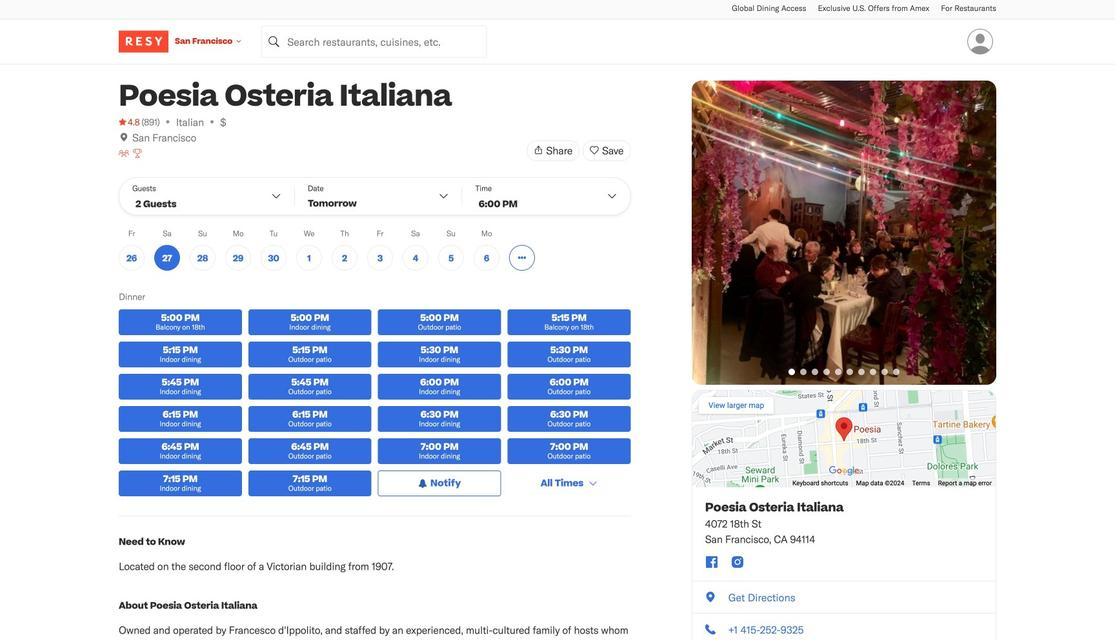 Task type: describe. For each thing, give the bounding box(es) containing it.
891 reviews element
[[142, 116, 160, 128]]

4.8 out of 5 stars image
[[119, 116, 140, 128]]



Task type: vqa. For each thing, say whether or not it's contained in the screenshot.
field
yes



Task type: locate. For each thing, give the bounding box(es) containing it.
None field
[[261, 25, 487, 58]]

Search restaurants, cuisines, etc. text field
[[261, 25, 487, 58]]



